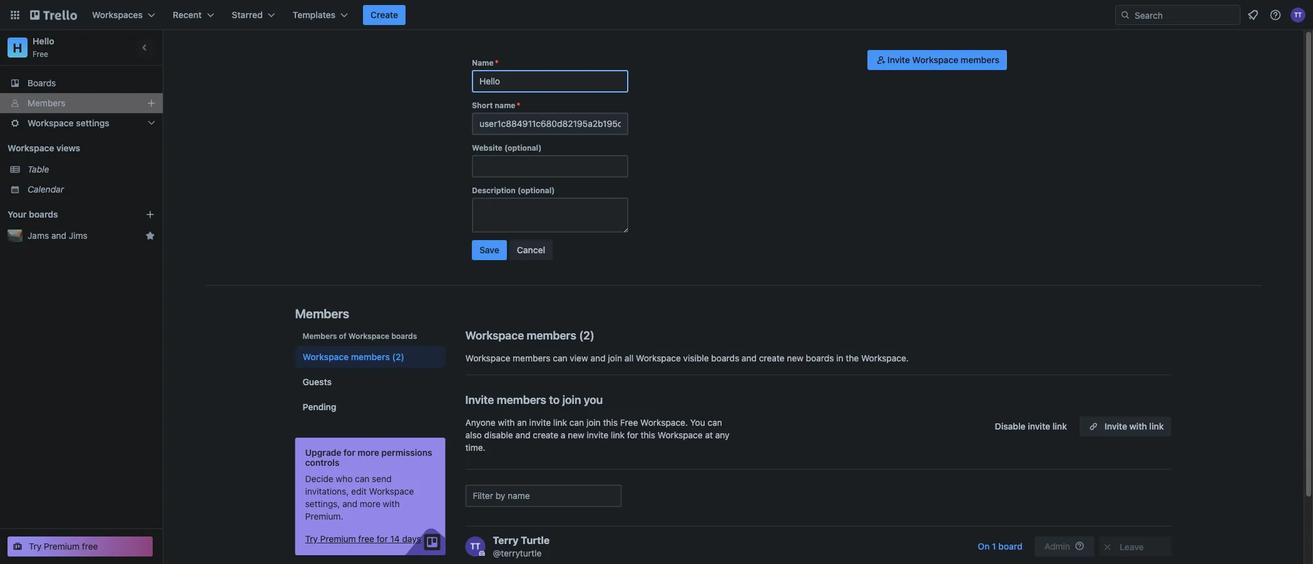 Task type: describe. For each thing, give the bounding box(es) containing it.
workspace settings button
[[0, 113, 163, 133]]

short
[[472, 101, 493, 110]]

a
[[561, 430, 565, 441]]

jams and jims link
[[28, 230, 140, 242]]

invitations,
[[305, 487, 349, 497]]

guests link
[[295, 371, 445, 394]]

0 horizontal spatial *
[[495, 58, 499, 67]]

invite for invite workspace members
[[887, 55, 910, 65]]

time.
[[465, 443, 485, 453]]

edit
[[351, 487, 367, 497]]

sm image for invite workspace members 'button'
[[875, 54, 887, 66]]

(optional) for description (optional)
[[518, 186, 555, 195]]

your boards
[[8, 209, 58, 220]]

try for try premium free
[[29, 542, 42, 552]]

0 horizontal spatial join
[[562, 393, 581, 407]]

1 horizontal spatial invite
[[587, 430, 608, 441]]

leave
[[1120, 542, 1144, 553]]

1 horizontal spatial new
[[787, 353, 804, 364]]

calendar link
[[28, 183, 155, 196]]

1 vertical spatial more
[[360, 499, 380, 509]]

views
[[56, 143, 80, 153]]

an
[[517, 418, 527, 428]]

guests
[[303, 377, 332, 387]]

all
[[625, 353, 634, 364]]

1 horizontal spatial workspace.
[[861, 353, 909, 364]]

you
[[690, 418, 705, 428]]

boards left the in
[[806, 353, 834, 364]]

jims
[[69, 231, 87, 241]]

(
[[579, 329, 583, 342]]

create inside anyone with an invite link can join this free workspace. you can also disable and create a new invite link for this workspace at any time.
[[533, 430, 558, 441]]

h link
[[8, 38, 28, 58]]

invite members to join you
[[465, 393, 603, 407]]

in
[[836, 353, 843, 364]]

decide
[[305, 474, 333, 484]]

name *
[[472, 58, 499, 67]]

leave link
[[1099, 537, 1171, 557]]

templates button
[[285, 5, 356, 25]]

add board image
[[145, 210, 155, 220]]

starred button
[[224, 5, 283, 25]]

0 vertical spatial more
[[358, 448, 379, 458]]

days
[[402, 534, 421, 545]]

invite inside button
[[1028, 422, 1050, 432]]

open information menu image
[[1269, 9, 1282, 21]]

terry
[[493, 535, 518, 547]]

you
[[584, 393, 603, 407]]

website
[[472, 143, 502, 152]]

boards up 'jams'
[[29, 209, 58, 220]]

description
[[472, 186, 516, 195]]

disable invite link button
[[987, 417, 1075, 437]]

table
[[28, 164, 49, 175]]

cancel button
[[509, 240, 553, 260]]

members link
[[0, 93, 163, 113]]

also
[[465, 430, 482, 441]]

try premium free for 14 days button
[[305, 533, 421, 546]]

invite for invite with link
[[1105, 422, 1127, 432]]

website (optional)
[[472, 143, 542, 152]]

members inside the members link
[[28, 98, 65, 108]]

2 vertical spatial members
[[303, 332, 337, 340]]

( 2 )
[[579, 329, 594, 342]]

short name *
[[472, 101, 520, 110]]

admin
[[1045, 542, 1070, 552]]

settings,
[[305, 499, 340, 509]]

invite for invite members to join you
[[465, 393, 494, 407]]

create button
[[363, 5, 406, 25]]

name
[[495, 101, 515, 110]]

and left jims
[[51, 231, 66, 241]]

on
[[978, 542, 990, 552]]

settings
[[76, 118, 109, 128]]

members inside 'button'
[[961, 55, 1000, 65]]

boards up (2)
[[391, 332, 417, 340]]

save
[[479, 245, 499, 255]]

admin button
[[1035, 537, 1094, 557]]

on 1 board
[[978, 542, 1023, 552]]

try premium free for 14 days
[[305, 534, 421, 545]]

new inside anyone with an invite link can join this free workspace. you can also disable and create a new invite link for this workspace at any time.
[[568, 430, 584, 441]]

try premium free button
[[8, 537, 153, 557]]

free inside "hello free"
[[33, 49, 48, 58]]

free for try premium free for 14 days
[[358, 534, 374, 545]]

search image
[[1120, 10, 1130, 20]]

who
[[336, 474, 353, 484]]

with for anyone
[[498, 418, 515, 428]]

pending
[[303, 402, 336, 412]]

workspace inside 'button'
[[912, 55, 958, 65]]

your
[[8, 209, 27, 220]]

switch to… image
[[9, 9, 21, 21]]

turtle
[[521, 535, 550, 547]]

anyone with an invite link can join this free workspace. you can also disable and create a new invite link for this workspace at any time.
[[465, 418, 730, 453]]

back to home image
[[30, 5, 77, 25]]

save button
[[472, 240, 507, 260]]

primary element
[[0, 0, 1313, 30]]

controls
[[305, 458, 339, 468]]

members of workspace boards
[[303, 332, 417, 340]]

organizationdetailform element
[[472, 58, 628, 265]]

description (optional)
[[472, 186, 555, 195]]

terry turtle @terryturtle
[[493, 535, 550, 559]]

1 horizontal spatial this
[[641, 430, 655, 441]]

jams
[[28, 231, 49, 241]]

workspace members can view and join all workspace visible boards and create new boards in the workspace.
[[465, 353, 909, 364]]

visible
[[683, 353, 709, 364]]



Task type: locate. For each thing, give the bounding box(es) containing it.
1 horizontal spatial create
[[759, 353, 785, 364]]

1 vertical spatial members
[[295, 306, 349, 321]]

1 vertical spatial (optional)
[[518, 186, 555, 195]]

invite with link button
[[1080, 417, 1171, 437]]

workspace. inside anyone with an invite link can join this free workspace. you can also disable and create a new invite link for this workspace at any time.
[[640, 418, 688, 428]]

free for try premium free
[[82, 542, 98, 552]]

with inside upgrade for more permissions controls decide who can send invitations, edit workspace settings, and more with premium.
[[383, 499, 400, 509]]

0 horizontal spatial new
[[568, 430, 584, 441]]

sm image inside leave link
[[1101, 541, 1114, 554]]

terry turtle (terryturtle) image
[[1291, 8, 1306, 23]]

with inside button
[[1129, 422, 1147, 432]]

0 horizontal spatial premium
[[44, 542, 80, 552]]

0 vertical spatial free
[[33, 49, 48, 58]]

disable
[[484, 430, 513, 441]]

this member is an admin of this workspace. image
[[479, 551, 485, 557]]

1 horizontal spatial premium
[[320, 534, 356, 545]]

2
[[583, 329, 590, 342]]

workspace inside upgrade for more permissions controls decide who can send invitations, edit workspace settings, and more with premium.
[[369, 487, 414, 497]]

premium
[[320, 534, 356, 545], [44, 542, 80, 552]]

premium for try premium free
[[44, 542, 80, 552]]

for
[[627, 430, 638, 441], [344, 448, 355, 458], [377, 534, 388, 545]]

anyone
[[465, 418, 496, 428]]

create
[[759, 353, 785, 364], [533, 430, 558, 441]]

can inside upgrade for more permissions controls decide who can send invitations, edit workspace settings, and more with premium.
[[355, 474, 370, 484]]

workspace members
[[465, 329, 576, 342], [303, 352, 390, 362]]

upgrade
[[305, 448, 341, 458]]

sm image
[[875, 54, 887, 66], [1101, 541, 1114, 554]]

0 vertical spatial invite
[[887, 55, 910, 65]]

1 vertical spatial for
[[344, 448, 355, 458]]

@terryturtle
[[493, 549, 542, 559]]

1 horizontal spatial *
[[517, 101, 520, 110]]

workspace members left (
[[465, 329, 576, 342]]

for inside anyone with an invite link can join this free workspace. you can also disable and create a new invite link for this workspace at any time.
[[627, 430, 638, 441]]

jams and jims
[[28, 231, 87, 241]]

1 vertical spatial workspace.
[[640, 418, 688, 428]]

templates
[[293, 10, 335, 20]]

0 horizontal spatial this
[[603, 418, 618, 428]]

workspace
[[912, 55, 958, 65], [28, 118, 74, 128], [8, 143, 54, 153], [465, 329, 524, 342], [348, 332, 389, 340], [303, 352, 349, 362], [465, 353, 510, 364], [636, 353, 681, 364], [658, 430, 703, 441], [369, 487, 414, 497]]

1 vertical spatial join
[[562, 393, 581, 407]]

2 vertical spatial for
[[377, 534, 388, 545]]

0 horizontal spatial try
[[29, 542, 42, 552]]

(optional) for website (optional)
[[504, 143, 542, 152]]

0 vertical spatial new
[[787, 353, 804, 364]]

1 vertical spatial free
[[620, 418, 638, 428]]

hello free
[[33, 36, 54, 58]]

try premium free
[[29, 542, 98, 552]]

workspaces
[[92, 10, 143, 20]]

create
[[371, 10, 398, 20]]

14
[[390, 534, 400, 545]]

disable
[[995, 422, 1026, 432]]

boards
[[28, 78, 56, 88]]

0 vertical spatial join
[[608, 353, 622, 364]]

for inside try premium free for 14 days button
[[377, 534, 388, 545]]

join left all
[[608, 353, 622, 364]]

can
[[553, 353, 567, 364], [569, 418, 584, 428], [708, 418, 722, 428], [355, 474, 370, 484]]

1
[[992, 542, 996, 552]]

1 horizontal spatial with
[[498, 418, 515, 428]]

boards right "visible"
[[711, 353, 739, 364]]

0 vertical spatial *
[[495, 58, 499, 67]]

Filter by name text field
[[465, 485, 622, 508]]

1 vertical spatial *
[[517, 101, 520, 110]]

0 horizontal spatial with
[[383, 499, 400, 509]]

1 vertical spatial sm image
[[1101, 541, 1114, 554]]

2 horizontal spatial for
[[627, 430, 638, 441]]

(optional) right description
[[518, 186, 555, 195]]

and right view
[[591, 353, 606, 364]]

table link
[[28, 163, 155, 176]]

recent button
[[165, 5, 222, 25]]

1 vertical spatial invite
[[465, 393, 494, 407]]

with for invite
[[1129, 422, 1147, 432]]

1 vertical spatial create
[[533, 430, 558, 441]]

recent
[[173, 10, 202, 20]]

)
[[590, 329, 594, 342]]

0 horizontal spatial invite
[[529, 418, 551, 428]]

can down you
[[569, 418, 584, 428]]

members down the boards
[[28, 98, 65, 108]]

workspace settings
[[28, 118, 109, 128]]

to
[[549, 393, 560, 407]]

1 horizontal spatial free
[[358, 534, 374, 545]]

0 horizontal spatial free
[[33, 49, 48, 58]]

try
[[305, 534, 318, 545], [29, 542, 42, 552]]

for inside upgrade for more permissions controls decide who can send invitations, edit workspace settings, and more with premium.
[[344, 448, 355, 458]]

more
[[358, 448, 379, 458], [360, 499, 380, 509]]

(optional) right website
[[504, 143, 542, 152]]

starred
[[232, 10, 263, 20]]

workspace views
[[8, 143, 80, 153]]

upgrade for more permissions controls decide who can send invitations, edit workspace settings, and more with premium.
[[305, 448, 432, 522]]

members
[[961, 55, 1000, 65], [527, 329, 576, 342], [351, 352, 390, 362], [513, 353, 551, 364], [497, 393, 546, 407]]

1 horizontal spatial workspace members
[[465, 329, 576, 342]]

0 vertical spatial workspace.
[[861, 353, 909, 364]]

2 vertical spatial join
[[586, 418, 601, 428]]

0 horizontal spatial workspace.
[[640, 418, 688, 428]]

2 horizontal spatial invite
[[1028, 422, 1050, 432]]

with
[[498, 418, 515, 428], [1129, 422, 1147, 432], [383, 499, 400, 509]]

1 vertical spatial workspace members
[[303, 352, 390, 362]]

members left of on the left bottom
[[303, 332, 337, 340]]

hello link
[[33, 36, 54, 46]]

sm image for leave link
[[1101, 541, 1114, 554]]

starred icon image
[[145, 231, 155, 241]]

members up of on the left bottom
[[295, 306, 349, 321]]

0 vertical spatial for
[[627, 430, 638, 441]]

invite
[[529, 418, 551, 428], [1028, 422, 1050, 432], [587, 430, 608, 441]]

None text field
[[472, 198, 628, 233]]

free
[[358, 534, 374, 545], [82, 542, 98, 552]]

workspace inside anyone with an invite link can join this free workspace. you can also disable and create a new invite link for this workspace at any time.
[[658, 430, 703, 441]]

invite inside 'button'
[[887, 55, 910, 65]]

new right a
[[568, 430, 584, 441]]

0 vertical spatial members
[[28, 98, 65, 108]]

disable invite link
[[995, 422, 1067, 432]]

workspace navigation collapse icon image
[[136, 39, 154, 56]]

and down edit
[[342, 499, 357, 509]]

sm image inside invite workspace members 'button'
[[875, 54, 887, 66]]

new
[[787, 353, 804, 364], [568, 430, 584, 441]]

None text field
[[472, 70, 628, 93], [472, 113, 628, 135], [472, 155, 628, 178], [472, 70, 628, 93], [472, 113, 628, 135], [472, 155, 628, 178]]

invite with link
[[1105, 422, 1164, 432]]

1 horizontal spatial sm image
[[1101, 541, 1114, 554]]

join inside anyone with an invite link can join this free workspace. you can also disable and create a new invite link for this workspace at any time.
[[586, 418, 601, 428]]

0 vertical spatial workspace members
[[465, 329, 576, 342]]

and down 'an' on the left bottom
[[515, 430, 530, 441]]

invite right 'an' on the left bottom
[[529, 418, 551, 428]]

cancel
[[517, 245, 545, 255]]

1 vertical spatial this
[[641, 430, 655, 441]]

2 horizontal spatial invite
[[1105, 422, 1127, 432]]

and right "visible"
[[742, 353, 757, 364]]

and
[[51, 231, 66, 241], [591, 353, 606, 364], [742, 353, 757, 364], [515, 430, 530, 441], [342, 499, 357, 509]]

invite workspace members button
[[867, 50, 1007, 70]]

try for try premium free for 14 days
[[305, 534, 318, 545]]

0 horizontal spatial for
[[344, 448, 355, 458]]

invite right disable
[[1028, 422, 1050, 432]]

workspace. right the
[[861, 353, 909, 364]]

h
[[13, 40, 22, 55]]

1 horizontal spatial try
[[305, 534, 318, 545]]

workspace.
[[861, 353, 909, 364], [640, 418, 688, 428]]

invite right a
[[587, 430, 608, 441]]

1 horizontal spatial for
[[377, 534, 388, 545]]

your boards with 1 items element
[[8, 207, 126, 222]]

0 horizontal spatial workspace members
[[303, 352, 390, 362]]

on 1 board link
[[970, 537, 1030, 557]]

2 horizontal spatial join
[[608, 353, 622, 364]]

premium.
[[305, 512, 343, 522]]

0 vertical spatial (optional)
[[504, 143, 542, 152]]

and inside anyone with an invite link can join this free workspace. you can also disable and create a new invite link for this workspace at any time.
[[515, 430, 530, 441]]

the
[[846, 353, 859, 364]]

1 horizontal spatial free
[[620, 418, 638, 428]]

*
[[495, 58, 499, 67], [517, 101, 520, 110]]

permissions
[[381, 448, 432, 458]]

0 vertical spatial create
[[759, 353, 785, 364]]

workspace inside dropdown button
[[28, 118, 74, 128]]

0 vertical spatial this
[[603, 418, 618, 428]]

new left the in
[[787, 353, 804, 364]]

invite inside button
[[1105, 422, 1127, 432]]

invite workspace members
[[887, 55, 1000, 65]]

0 notifications image
[[1246, 8, 1261, 23]]

join right to
[[562, 393, 581, 407]]

boards link
[[0, 73, 163, 93]]

more down edit
[[360, 499, 380, 509]]

2 horizontal spatial with
[[1129, 422, 1147, 432]]

workspace members down of on the left bottom
[[303, 352, 390, 362]]

0 vertical spatial sm image
[[875, 54, 887, 66]]

send
[[372, 474, 392, 484]]

free
[[33, 49, 48, 58], [620, 418, 638, 428]]

0 horizontal spatial create
[[533, 430, 558, 441]]

and inside upgrade for more permissions controls decide who can send invitations, edit workspace settings, and more with premium.
[[342, 499, 357, 509]]

workspaces button
[[84, 5, 163, 25]]

board
[[998, 542, 1023, 552]]

hello
[[33, 36, 54, 46]]

2 vertical spatial invite
[[1105, 422, 1127, 432]]

members
[[28, 98, 65, 108], [295, 306, 349, 321], [303, 332, 337, 340]]

0 horizontal spatial free
[[82, 542, 98, 552]]

1 horizontal spatial invite
[[887, 55, 910, 65]]

1 vertical spatial new
[[568, 430, 584, 441]]

of
[[339, 332, 346, 340]]

workspace. left the you
[[640, 418, 688, 428]]

can up at
[[708, 418, 722, 428]]

can up edit
[[355, 474, 370, 484]]

0 horizontal spatial invite
[[465, 393, 494, 407]]

more up send
[[358, 448, 379, 458]]

free inside anyone with an invite link can join this free workspace. you can also disable and create a new invite link for this workspace at any time.
[[620, 418, 638, 428]]

0 horizontal spatial sm image
[[875, 54, 887, 66]]

(2)
[[392, 352, 404, 362]]

1 horizontal spatial join
[[586, 418, 601, 428]]

with inside anyone with an invite link can join this free workspace. you can also disable and create a new invite link for this workspace at any time.
[[498, 418, 515, 428]]

can left view
[[553, 353, 567, 364]]

Search field
[[1130, 6, 1240, 24]]

join down you
[[586, 418, 601, 428]]

view
[[570, 353, 588, 364]]

premium for try premium free for 14 days
[[320, 534, 356, 545]]



Task type: vqa. For each thing, say whether or not it's contained in the screenshot.


